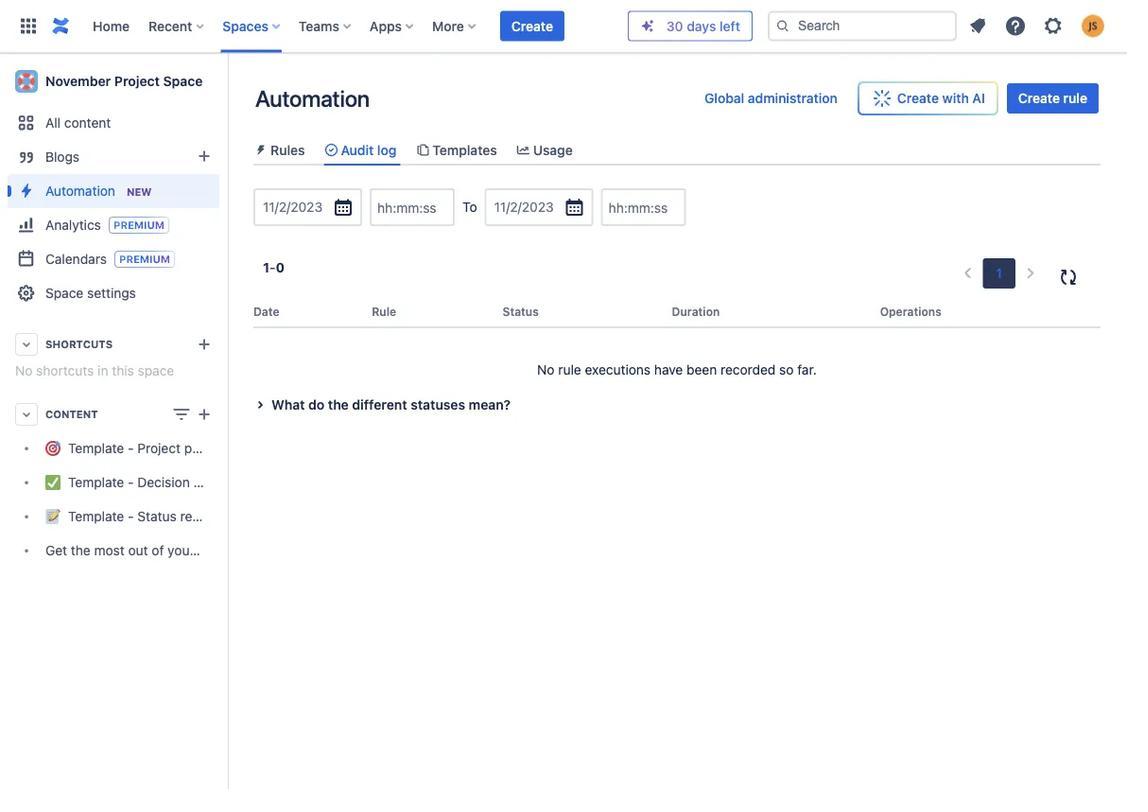 Task type: vqa. For each thing, say whether or not it's contained in the screenshot.
this at the top of the page
yes



Task type: describe. For each thing, give the bounding box(es) containing it.
create with ai
[[898, 90, 986, 106]]

recent
[[149, 18, 192, 34]]

get the most out of your team space link
[[8, 534, 269, 568]]

the inside dropdown button
[[328, 397, 349, 413]]

november project space link
[[8, 62, 220, 100]]

- for status
[[128, 509, 134, 524]]

collapse sidebar image
[[206, 62, 248, 100]]

do
[[309, 397, 325, 413]]

what do the different statuses mean? button
[[249, 394, 1101, 417]]

30
[[667, 18, 684, 34]]

out
[[128, 543, 148, 558]]

- for decision
[[128, 475, 134, 490]]

space inside the get the most out of your team space link
[[232, 543, 269, 558]]

spaces button
[[217, 11, 288, 41]]

settings
[[87, 285, 136, 301]]

automation inside space element
[[45, 183, 115, 198]]

plan
[[184, 440, 210, 456]]

banner containing home
[[0, 0, 1128, 53]]

get
[[45, 543, 67, 558]]

audit log
[[341, 142, 397, 158]]

most
[[94, 543, 125, 558]]

all content
[[45, 115, 111, 131]]

create rule button
[[1008, 83, 1100, 114]]

space settings
[[45, 285, 136, 301]]

pagination element
[[953, 259, 1047, 289]]

report
[[180, 509, 218, 524]]

rules image
[[254, 143, 269, 158]]

no shortcuts in this space
[[15, 363, 174, 379]]

blogs
[[45, 149, 80, 165]]

change view image
[[170, 403, 193, 426]]

1 11/2/2023 from the left
[[263, 199, 323, 215]]

left
[[720, 18, 741, 34]]

global
[[705, 90, 745, 106]]

this
[[112, 363, 134, 379]]

been
[[687, 362, 718, 378]]

template - project plan link
[[8, 432, 220, 466]]

template - status report
[[68, 509, 218, 524]]

no rule executions have been recorded so far.
[[538, 362, 817, 378]]

0
[[276, 260, 285, 276]]

1 horizontal spatial space
[[163, 73, 203, 89]]

your profile and preferences image
[[1083, 15, 1105, 37]]

1 horizontal spatial automation
[[256, 85, 370, 112]]

more
[[433, 18, 464, 34]]

blogs link
[[8, 140, 220, 174]]

confluence image
[[49, 15, 72, 37]]

template - status report link
[[8, 500, 220, 534]]

calendars link
[[8, 242, 220, 276]]

date
[[254, 305, 280, 318]]

shortcuts
[[45, 338, 113, 351]]

shortcuts button
[[8, 327, 220, 361]]

what
[[272, 397, 305, 413]]

november
[[45, 73, 111, 89]]

template - decision documentation link
[[8, 466, 285, 500]]

1 button
[[984, 259, 1016, 289]]

create for create rule
[[1019, 90, 1061, 106]]

different
[[352, 397, 408, 413]]

documentation
[[194, 475, 285, 490]]

usage
[[533, 142, 573, 158]]

ai
[[973, 90, 986, 106]]

content
[[64, 115, 111, 131]]

no for no shortcuts in this space
[[15, 363, 33, 379]]

premium icon image
[[640, 18, 656, 34]]

create link
[[500, 11, 565, 41]]

settings icon image
[[1043, 15, 1066, 37]]

1 vertical spatial space
[[45, 285, 84, 301]]

0 vertical spatial space
[[138, 363, 174, 379]]

tab list containing rules
[[246, 134, 1109, 166]]

to
[[463, 199, 477, 215]]

space settings link
[[8, 276, 220, 310]]

30 days left
[[667, 18, 741, 34]]

tree inside space element
[[8, 432, 285, 568]]

what do the different statuses mean?
[[272, 397, 511, 413]]

days
[[687, 18, 717, 34]]

more button
[[427, 11, 483, 41]]

rule for create
[[1064, 90, 1088, 106]]

no for no rule executions have been recorded so far.
[[538, 362, 555, 378]]

templates
[[433, 142, 497, 158]]

rules
[[271, 142, 305, 158]]

1 hh:mm:ss field from the left
[[372, 190, 453, 224]]

status inside space element
[[137, 509, 177, 524]]

2 hh:mm:ss field from the left
[[603, 190, 685, 224]]

november project space
[[45, 73, 203, 89]]

shortcuts
[[36, 363, 94, 379]]

rule
[[372, 305, 397, 318]]

premium image for analytics
[[109, 217, 169, 234]]

global element
[[11, 0, 628, 53]]

global administration
[[705, 90, 838, 106]]

content button
[[8, 397, 220, 432]]

Search field
[[768, 11, 958, 41]]

usage image
[[516, 143, 532, 158]]

have
[[655, 362, 683, 378]]



Task type: locate. For each thing, give the bounding box(es) containing it.
- up template - decision documentation "link"
[[128, 440, 134, 456]]

0 vertical spatial status
[[503, 305, 539, 318]]

create inside popup button
[[898, 90, 940, 106]]

1 vertical spatial automation
[[45, 183, 115, 198]]

- inside "link"
[[128, 475, 134, 490]]

create a page image
[[193, 403, 216, 426]]

0 horizontal spatial space
[[45, 285, 84, 301]]

create for create with ai
[[898, 90, 940, 106]]

mean?
[[469, 397, 511, 413]]

premium image inside analytics link
[[109, 217, 169, 234]]

all
[[45, 115, 61, 131]]

0 horizontal spatial space
[[138, 363, 174, 379]]

space right this
[[138, 363, 174, 379]]

2 11/2/2023 from the left
[[495, 199, 554, 215]]

audit log image
[[324, 143, 339, 158]]

far.
[[798, 362, 817, 378]]

recent button
[[143, 11, 211, 41]]

1 vertical spatial premium image
[[114, 251, 175, 268]]

create inside global element
[[512, 18, 554, 34]]

space element
[[0, 53, 285, 789]]

30 days left button
[[629, 12, 752, 40]]

hh:mm:ss field
[[372, 190, 453, 224], [603, 190, 685, 224]]

with
[[943, 90, 970, 106]]

help icon image
[[1005, 15, 1028, 37]]

1 horizontal spatial hh:mm:ss field
[[603, 190, 685, 224]]

-
[[270, 260, 276, 276], [128, 440, 134, 456], [128, 475, 134, 490], [128, 509, 134, 524]]

rule down "your profile and preferences" image
[[1064, 90, 1088, 106]]

tree containing template - project plan
[[8, 432, 285, 568]]

appswitcher icon image
[[17, 15, 40, 37]]

1 vertical spatial space
[[232, 543, 269, 558]]

space right team
[[232, 543, 269, 558]]

of
[[152, 543, 164, 558]]

no left executions
[[538, 362, 555, 378]]

space left collapse sidebar image
[[163, 73, 203, 89]]

premium image down 'new'
[[109, 217, 169, 234]]

automation up audit log 'icon' at the left top of the page
[[256, 85, 370, 112]]

team
[[198, 543, 229, 558]]

no left shortcuts
[[15, 363, 33, 379]]

0 horizontal spatial create
[[512, 18, 554, 34]]

1 vertical spatial the
[[71, 543, 91, 558]]

create
[[512, 18, 554, 34], [898, 90, 940, 106], [1019, 90, 1061, 106]]

0 vertical spatial template
[[68, 440, 124, 456]]

in
[[98, 363, 108, 379]]

decision
[[137, 475, 190, 490]]

create a blog image
[[193, 145, 216, 167]]

template
[[68, 440, 124, 456], [68, 475, 124, 490], [68, 509, 124, 524]]

the right do
[[328, 397, 349, 413]]

template for template - decision documentation
[[68, 475, 124, 490]]

1 horizontal spatial no
[[538, 362, 555, 378]]

1
[[263, 260, 270, 276], [997, 266, 1003, 281]]

new
[[127, 185, 152, 198]]

space
[[163, 73, 203, 89], [45, 285, 84, 301]]

project up the decision
[[137, 440, 181, 456]]

1 vertical spatial template
[[68, 475, 124, 490]]

create right more popup button
[[512, 18, 554, 34]]

the inside space element
[[71, 543, 91, 558]]

template down content dropdown button
[[68, 440, 124, 456]]

- left the decision
[[128, 475, 134, 490]]

the right get
[[71, 543, 91, 558]]

duration
[[672, 305, 720, 318]]

0 horizontal spatial hh:mm:ss field
[[372, 190, 453, 224]]

0 vertical spatial space
[[163, 73, 203, 89]]

1 for 1 - 0
[[263, 260, 270, 276]]

template for template - project plan
[[68, 440, 124, 456]]

home link
[[87, 11, 135, 41]]

premium image
[[109, 217, 169, 234], [114, 251, 175, 268]]

template - decision documentation
[[68, 475, 285, 490]]

create right 'ai'
[[1019, 90, 1061, 106]]

refresh log image
[[1058, 266, 1081, 289]]

project inside tree
[[137, 440, 181, 456]]

confluence image
[[49, 15, 72, 37]]

1 vertical spatial rule
[[559, 362, 582, 378]]

recorded
[[721, 362, 776, 378]]

project up all content link
[[114, 73, 160, 89]]

statuses
[[411, 397, 466, 413]]

apps
[[370, 18, 402, 34]]

0 horizontal spatial rule
[[559, 362, 582, 378]]

global administration link
[[694, 83, 850, 114]]

1 left refresh log icon
[[997, 266, 1003, 281]]

log
[[377, 142, 397, 158]]

add shortcut image
[[193, 333, 216, 356]]

1 horizontal spatial create
[[898, 90, 940, 106]]

premium image down analytics link
[[114, 251, 175, 268]]

0 horizontal spatial 1
[[263, 260, 270, 276]]

create left with
[[898, 90, 940, 106]]

spaces
[[223, 18, 269, 34]]

teams button
[[293, 11, 359, 41]]

banner
[[0, 0, 1128, 53]]

administration
[[748, 90, 838, 106]]

0 vertical spatial rule
[[1064, 90, 1088, 106]]

1 horizontal spatial space
[[232, 543, 269, 558]]

0 horizontal spatial no
[[15, 363, 33, 379]]

project
[[114, 73, 160, 89], [137, 440, 181, 456]]

0 horizontal spatial the
[[71, 543, 91, 558]]

create rule
[[1019, 90, 1088, 106]]

11/2/2023
[[263, 199, 323, 215], [495, 199, 554, 215]]

2 horizontal spatial create
[[1019, 90, 1061, 106]]

None text field
[[263, 198, 267, 217], [495, 198, 498, 217], [263, 198, 267, 217], [495, 198, 498, 217]]

rule
[[1064, 90, 1088, 106], [559, 362, 582, 378]]

the
[[328, 397, 349, 413], [71, 543, 91, 558]]

2 template from the top
[[68, 475, 124, 490]]

1 for 1
[[997, 266, 1003, 281]]

status
[[503, 305, 539, 318], [137, 509, 177, 524]]

1 template from the top
[[68, 440, 124, 456]]

0 vertical spatial project
[[114, 73, 160, 89]]

0 horizontal spatial status
[[137, 509, 177, 524]]

get the most out of your team space
[[45, 543, 269, 558]]

1 horizontal spatial 11/2/2023
[[495, 199, 554, 215]]

template - project plan
[[68, 440, 210, 456]]

template up most
[[68, 509, 124, 524]]

1 vertical spatial project
[[137, 440, 181, 456]]

expand image
[[249, 394, 272, 417]]

audit
[[341, 142, 374, 158]]

1 left 0
[[263, 260, 270, 276]]

1 horizontal spatial rule
[[1064, 90, 1088, 106]]

0 horizontal spatial 11/2/2023
[[263, 199, 323, 215]]

template for template - status report
[[68, 509, 124, 524]]

- for project
[[128, 440, 134, 456]]

automation up analytics
[[45, 183, 115, 198]]

1 horizontal spatial 1
[[997, 266, 1003, 281]]

executions
[[585, 362, 651, 378]]

content
[[45, 408, 98, 421]]

create for create
[[512, 18, 554, 34]]

no inside space element
[[15, 363, 33, 379]]

rule left executions
[[559, 362, 582, 378]]

analytics link
[[8, 208, 220, 242]]

- for 0
[[270, 260, 276, 276]]

premium image for calendars
[[114, 251, 175, 268]]

space down calendars
[[45, 285, 84, 301]]

3 template from the top
[[68, 509, 124, 524]]

rule inside button
[[1064, 90, 1088, 106]]

- up the out
[[128, 509, 134, 524]]

create with ai button
[[860, 83, 997, 114]]

1 - 0
[[263, 260, 285, 276]]

all content link
[[8, 106, 220, 140]]

1 inside button
[[997, 266, 1003, 281]]

- up date
[[270, 260, 276, 276]]

your
[[168, 543, 195, 558]]

tab list
[[246, 134, 1109, 166]]

apps button
[[364, 11, 421, 41]]

0 vertical spatial the
[[328, 397, 349, 413]]

operations
[[881, 305, 942, 318]]

calendars
[[45, 251, 107, 266]]

2 vertical spatial template
[[68, 509, 124, 524]]

template down "template - project plan" link
[[68, 475, 124, 490]]

automation
[[256, 85, 370, 112], [45, 183, 115, 198]]

1 horizontal spatial the
[[328, 397, 349, 413]]

template inside "link"
[[68, 475, 124, 490]]

teams
[[299, 18, 340, 34]]

tree
[[8, 432, 285, 568]]

create inside button
[[1019, 90, 1061, 106]]

templates image
[[416, 143, 431, 158]]

1 vertical spatial status
[[137, 509, 177, 524]]

11/2/2023 right to
[[495, 199, 554, 215]]

0 vertical spatial premium image
[[109, 217, 169, 234]]

0 vertical spatial automation
[[256, 85, 370, 112]]

11/2/2023 down rules
[[263, 199, 323, 215]]

so
[[780, 362, 794, 378]]

premium image inside calendars link
[[114, 251, 175, 268]]

notification icon image
[[967, 15, 990, 37]]

0 horizontal spatial automation
[[45, 183, 115, 198]]

space
[[138, 363, 174, 379], [232, 543, 269, 558]]

search image
[[776, 18, 791, 34]]

rule for no
[[559, 362, 582, 378]]

home
[[93, 18, 130, 34]]

no
[[538, 362, 555, 378], [15, 363, 33, 379]]

1 horizontal spatial status
[[503, 305, 539, 318]]

analytics
[[45, 217, 101, 232]]



